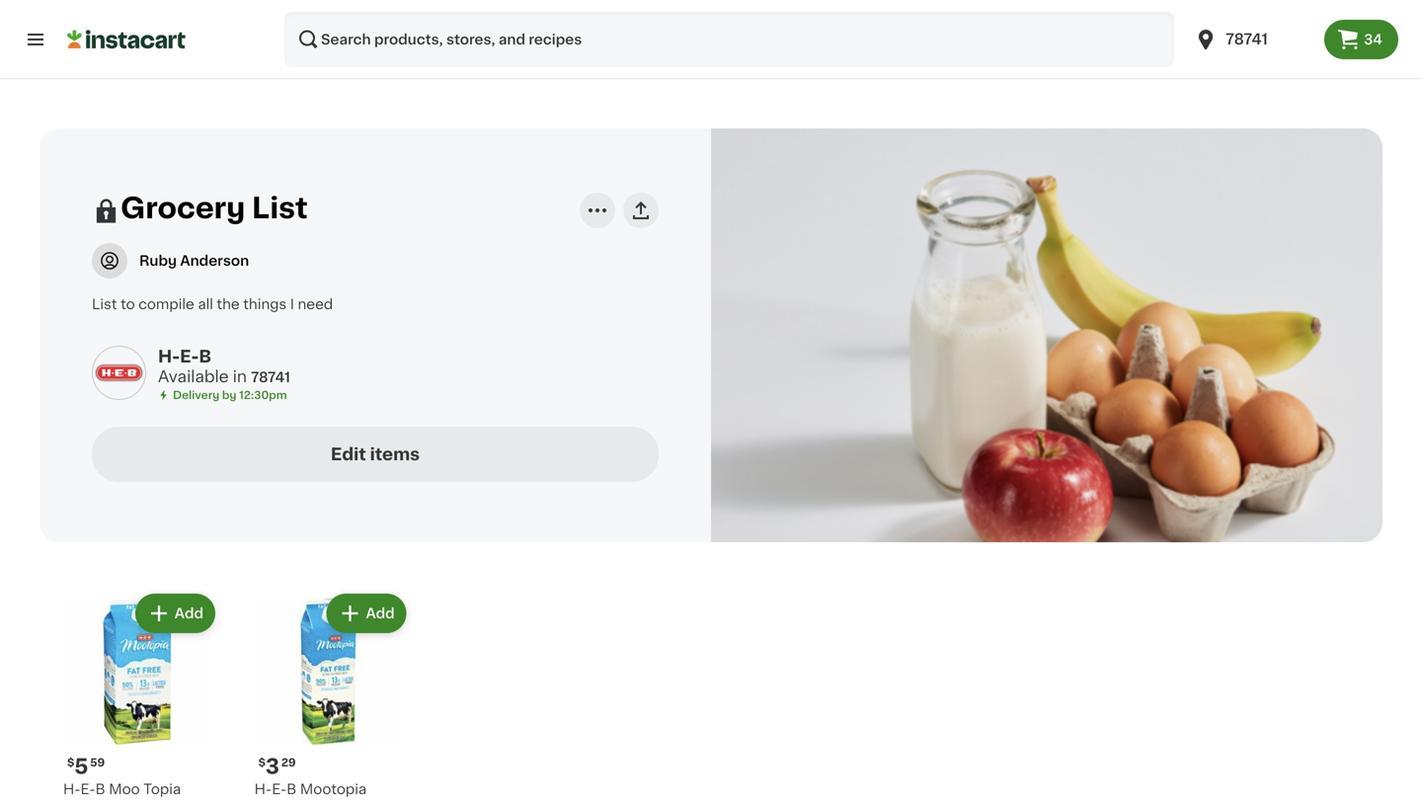 Task type: describe. For each thing, give the bounding box(es) containing it.
1 horizontal spatial list
[[252, 194, 308, 222]]

78741 button
[[1183, 12, 1325, 67]]

topia
[[144, 782, 181, 796]]

to
[[121, 297, 135, 311]]

in
[[233, 369, 247, 385]]

34
[[1364, 33, 1383, 46]]

b inside h-e-b available in 78741
[[199, 348, 212, 365]]

anderson
[[180, 254, 249, 268]]

$ for 3
[[258, 757, 266, 768]]

78741 inside h-e-b available in 78741
[[251, 370, 290, 384]]

add button for 5
[[137, 596, 213, 631]]

list to compile all the things i need
[[92, 297, 333, 311]]

h-e-b available in 78741
[[158, 348, 290, 385]]

grocery
[[121, 194, 245, 222]]

h- inside h-e-b available in 78741
[[158, 348, 180, 365]]

$ for 5
[[67, 757, 74, 768]]

h e b image
[[92, 346, 146, 400]]

lactose inside h-e-b moo topia lactose free fa
[[63, 802, 119, 803]]

delivery by 12:30pm
[[173, 390, 287, 401]]

edit items
[[331, 446, 420, 463]]

h- for 3
[[255, 782, 272, 796]]

delivery
[[173, 390, 220, 401]]

the
[[217, 297, 240, 311]]

$ 5 59
[[67, 756, 105, 777]]

78741 button
[[1194, 12, 1313, 67]]

59
[[90, 757, 105, 768]]

$ 3 29
[[258, 756, 296, 777]]

12:30pm
[[239, 390, 287, 401]]

by
[[222, 390, 237, 401]]

things
[[243, 297, 287, 311]]

e- for 3
[[272, 782, 287, 796]]

instacart logo image
[[67, 28, 186, 51]]

b for 3
[[287, 782, 297, 796]]

Search field
[[284, 12, 1175, 67]]



Task type: locate. For each thing, give the bounding box(es) containing it.
0 horizontal spatial add
[[175, 607, 203, 620]]

edit items button
[[92, 427, 659, 482]]

2 product group from the left
[[247, 590, 411, 803]]

e- inside h-e-b moo topia lactose free fa
[[81, 782, 95, 796]]

0 horizontal spatial product group
[[55, 590, 219, 803]]

78741 inside popup button
[[1226, 32, 1268, 46]]

h- down 3
[[255, 782, 272, 796]]

all
[[198, 297, 213, 311]]

1 lactose from the left
[[63, 802, 119, 803]]

0 horizontal spatial h-
[[63, 782, 81, 796]]

grocery list
[[121, 194, 308, 222]]

2 horizontal spatial h-
[[255, 782, 272, 796]]

2 $ from the left
[[258, 757, 266, 768]]

1 horizontal spatial 78741
[[1226, 32, 1268, 46]]

1 add button from the left
[[137, 596, 213, 631]]

0 horizontal spatial free
[[123, 802, 153, 803]]

1 horizontal spatial product group
[[247, 590, 411, 803]]

0 horizontal spatial b
[[95, 782, 105, 796]]

free inside h-e-b moo topia lactose free fa
[[123, 802, 153, 803]]

0 horizontal spatial add button
[[137, 596, 213, 631]]

add for 5
[[175, 607, 203, 620]]

1 horizontal spatial $
[[258, 757, 266, 768]]

b for 5
[[95, 782, 105, 796]]

product group
[[55, 590, 219, 803], [247, 590, 411, 803]]

78741
[[1226, 32, 1268, 46], [251, 370, 290, 384]]

list left the "to"
[[92, 297, 117, 311]]

free
[[123, 802, 153, 803], [314, 802, 345, 803]]

free down the moo
[[123, 802, 153, 803]]

0 vertical spatial list
[[252, 194, 308, 222]]

1 vertical spatial 78741
[[251, 370, 290, 384]]

1 $ from the left
[[67, 757, 74, 768]]

h- inside h-e-b moo topia lactose free fa
[[63, 782, 81, 796]]

$ inside $ 5 59
[[67, 757, 74, 768]]

34 button
[[1325, 20, 1399, 59]]

e- for 5
[[81, 782, 95, 796]]

add button
[[137, 596, 213, 631], [328, 596, 405, 631]]

$ inside the $ 3 29
[[258, 757, 266, 768]]

compile
[[138, 297, 194, 311]]

e-
[[180, 348, 199, 365], [81, 782, 95, 796], [272, 782, 287, 796]]

1 horizontal spatial e-
[[180, 348, 199, 365]]

add
[[175, 607, 203, 620], [366, 607, 395, 620]]

2 add button from the left
[[328, 596, 405, 631]]

$ left '29'
[[258, 757, 266, 768]]

1 horizontal spatial add
[[366, 607, 395, 620]]

free down the mootopia at the left bottom of page
[[314, 802, 345, 803]]

5
[[74, 756, 88, 777]]

1 horizontal spatial add button
[[328, 596, 405, 631]]

e- up available
[[180, 348, 199, 365]]

b inside h-e-b mootopia lactose free fa
[[287, 782, 297, 796]]

h- for 5
[[63, 782, 81, 796]]

b left the moo
[[95, 782, 105, 796]]

0 horizontal spatial lactose
[[63, 802, 119, 803]]

0 horizontal spatial e-
[[81, 782, 95, 796]]

2 lactose from the left
[[255, 802, 310, 803]]

h-
[[158, 348, 180, 365], [63, 782, 81, 796], [255, 782, 272, 796]]

edit
[[331, 446, 366, 463]]

1 add from the left
[[175, 607, 203, 620]]

e- inside h-e-b mootopia lactose free fa
[[272, 782, 287, 796]]

h- up available
[[158, 348, 180, 365]]

1 horizontal spatial b
[[199, 348, 212, 365]]

3
[[266, 756, 279, 777]]

b
[[199, 348, 212, 365], [95, 782, 105, 796], [287, 782, 297, 796]]

free inside h-e-b mootopia lactose free fa
[[314, 802, 345, 803]]

0 horizontal spatial list
[[92, 297, 117, 311]]

ruby
[[139, 254, 177, 268]]

1 horizontal spatial free
[[314, 802, 345, 803]]

mootopia
[[300, 782, 367, 796]]

29
[[281, 757, 296, 768]]

product group containing 3
[[247, 590, 411, 803]]

h-e-b moo topia lactose free fa
[[63, 782, 181, 803]]

1 free from the left
[[123, 802, 153, 803]]

product group containing 5
[[55, 590, 219, 803]]

1 horizontal spatial lactose
[[255, 802, 310, 803]]

1 horizontal spatial h-
[[158, 348, 180, 365]]

$
[[67, 757, 74, 768], [258, 757, 266, 768]]

$ left 59
[[67, 757, 74, 768]]

2 free from the left
[[314, 802, 345, 803]]

0 vertical spatial 78741
[[1226, 32, 1268, 46]]

0 horizontal spatial $
[[67, 757, 74, 768]]

need
[[298, 297, 333, 311]]

2 horizontal spatial e-
[[272, 782, 287, 796]]

b down '29'
[[287, 782, 297, 796]]

e- inside h-e-b available in 78741
[[180, 348, 199, 365]]

ruby anderson
[[139, 254, 249, 268]]

available
[[158, 369, 229, 385]]

i
[[290, 297, 294, 311]]

2 add from the left
[[366, 607, 395, 620]]

h- inside h-e-b mootopia lactose free fa
[[255, 782, 272, 796]]

None search field
[[284, 12, 1175, 67]]

items
[[370, 446, 420, 463]]

add button for 3
[[328, 596, 405, 631]]

lactose
[[63, 802, 119, 803], [255, 802, 310, 803]]

add for 3
[[366, 607, 395, 620]]

moo
[[109, 782, 140, 796]]

list
[[252, 194, 308, 222], [92, 297, 117, 311]]

e- down the $ 3 29
[[272, 782, 287, 796]]

lactose inside h-e-b mootopia lactose free fa
[[255, 802, 310, 803]]

2 horizontal spatial b
[[287, 782, 297, 796]]

lactose down the $ 3 29
[[255, 802, 310, 803]]

lactose down the moo
[[63, 802, 119, 803]]

1 product group from the left
[[55, 590, 219, 803]]

h-e-b mootopia lactose free fa
[[255, 782, 370, 803]]

e- down $ 5 59
[[81, 782, 95, 796]]

b inside h-e-b moo topia lactose free fa
[[95, 782, 105, 796]]

1 vertical spatial list
[[92, 297, 117, 311]]

b up available
[[199, 348, 212, 365]]

h- down 5
[[63, 782, 81, 796]]

0 horizontal spatial 78741
[[251, 370, 290, 384]]

list up i
[[252, 194, 308, 222]]



Task type: vqa. For each thing, say whether or not it's contained in the screenshot.
78741 to the left
yes



